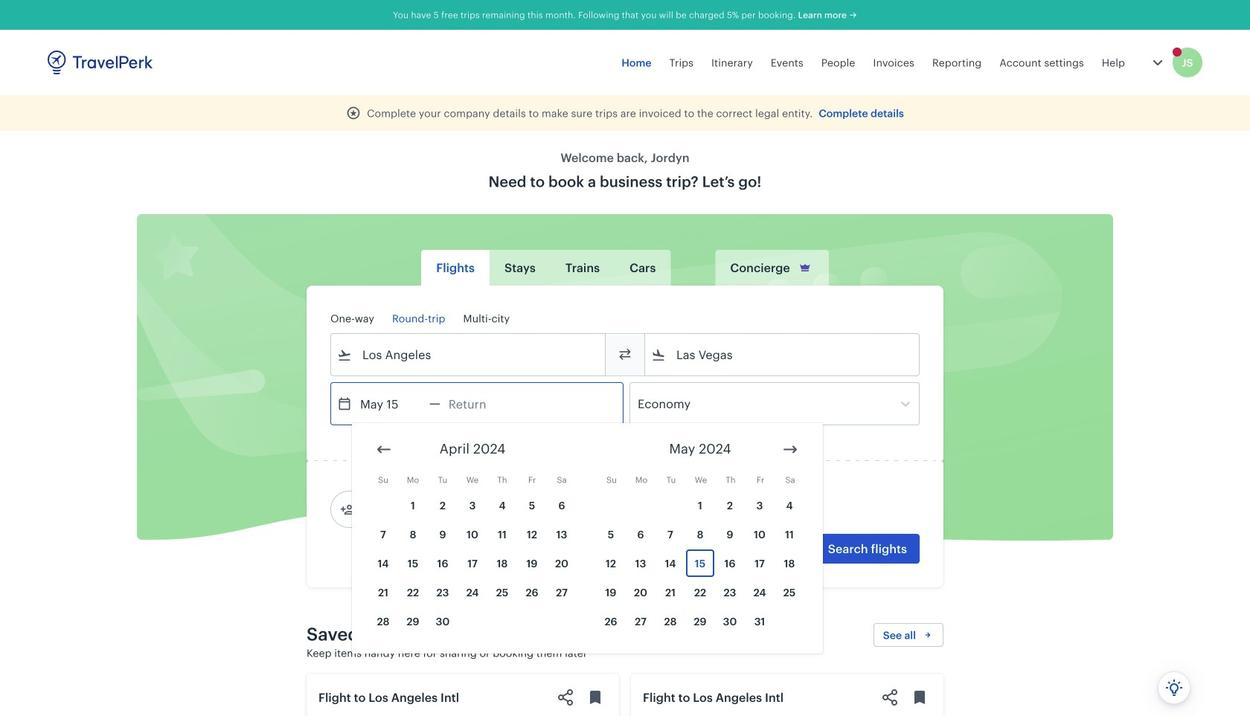 Task type: vqa. For each thing, say whether or not it's contained in the screenshot.
Choose Saturday, May 11, 2024 as your check-in date. It's available. image on the bottom
no



Task type: describe. For each thing, give the bounding box(es) containing it.
Return text field
[[441, 383, 518, 425]]

From search field
[[352, 343, 586, 367]]

calendar application
[[352, 424, 1251, 665]]

move forward to switch to the next month. image
[[782, 441, 799, 459]]

move backward to switch to the previous month. image
[[375, 441, 393, 459]]



Task type: locate. For each thing, give the bounding box(es) containing it.
Depart text field
[[352, 383, 430, 425]]

To search field
[[666, 343, 900, 367]]

Add first traveler search field
[[355, 498, 510, 522]]



